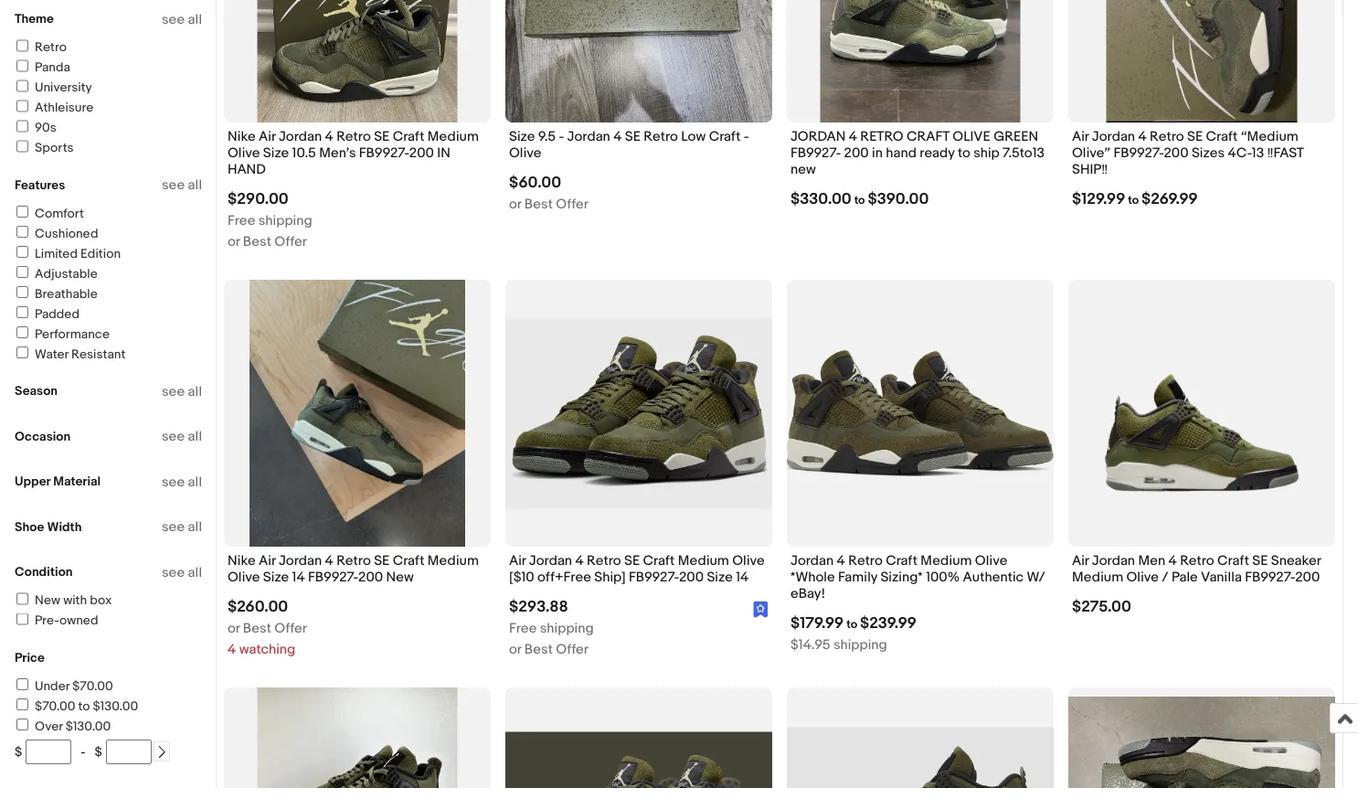 Task type: describe. For each thing, give the bounding box(es) containing it.
4 inside the nike air jordan 4 retro se craft medium olive size 14 fb9927-200 new
[[325, 552, 334, 569]]

or inside $290.00 free shipping or best offer
[[228, 233, 240, 250]]

features
[[15, 177, 65, 193]]

1 horizontal spatial -
[[559, 128, 564, 145]]

jordan inside air jordan 4 retro se craft medium olive [$10 off+free ship] fb9927-200 size 14
[[529, 552, 572, 569]]

low
[[681, 128, 706, 145]]

1 vertical spatial new
[[35, 593, 60, 609]]

padded link
[[14, 306, 80, 322]]

$14.95
[[791, 637, 831, 653]]

see all for upper material
[[162, 474, 202, 490]]

nike air jordan 4 retro se craft medium olive size 10.5 men's fb9927-200 in hand
[[228, 128, 479, 178]]

200 inside the nike air jordan 4 retro se craft medium olive size 14 fb9927-200 new
[[358, 569, 383, 586]]

offer inside $60.00 or best offer
[[556, 196, 589, 212]]

olive"
[[1073, 145, 1111, 161]]

to for $269.99
[[1129, 193, 1140, 207]]

Pre-owned checkbox
[[16, 613, 28, 625]]

best inside $60.00 or best offer
[[525, 196, 553, 212]]

vanilla
[[1202, 569, 1243, 586]]

Under $70.00 checkbox
[[16, 678, 28, 690]]

size inside air jordan 4 retro se craft medium olive [$10 off+free ship] fb9927-200 size 14
[[707, 569, 733, 586]]

box
[[90, 593, 112, 609]]

craft inside air jordan men 4 retro craft se sneaker medium olive / pale vanilla fb9927-200
[[1218, 552, 1250, 569]]

4 inside air jordan men 4 retro craft se sneaker medium olive / pale vanilla fb9927-200
[[1169, 552, 1178, 569]]

panda link
[[14, 60, 70, 75]]

fb9927- inside air jordan 4 retro se craft medium olive [$10 off+free ship] fb9927-200 size 14
[[629, 569, 679, 586]]

craft inside the nike air jordan 4 retro se craft medium olive size 10.5 men's fb9927-200 in hand
[[393, 128, 425, 145]]

$390.00
[[868, 189, 929, 209]]

all for season
[[188, 383, 202, 400]]

jordan 4 retro craft olive green fb9927- 200 in hand ready to ship 7.5to13 new
[[791, 128, 1045, 178]]

retro inside jordan 4 retro craft medium olive *whole family sizing* 100% authentic w/ ebay!
[[849, 552, 883, 569]]

adjustable link
[[14, 266, 98, 282]]

jordan 4 retro craft olive green fb9927- 200 in hand ready to ship 7.5to13 new link
[[791, 128, 1051, 183]]

condition
[[15, 565, 73, 580]]

offer inside $260.00 or best offer 4 watching
[[275, 620, 307, 636]]

200 inside air jordan men 4 retro craft se sneaker medium olive / pale vanilla fb9927-200
[[1296, 569, 1321, 586]]

olive
[[953, 128, 991, 145]]

water resistant link
[[14, 347, 126, 362]]

see all for features
[[162, 177, 202, 193]]

fb9927- inside jordan 4 retro craft olive green fb9927- 200 in hand ready to ship 7.5to13 new
[[791, 145, 841, 161]]

in
[[872, 145, 883, 161]]

olive inside size 9.5 - jordan 4 se retro low craft - olive
[[509, 145, 542, 161]]

Adjustable checkbox
[[16, 266, 28, 278]]

craft inside air jordan 4 retro se craft "medium olive" fb9927-200 sizes 4c-13 ‼️fast ship‼️
[[1207, 128, 1238, 145]]

Cushioned checkbox
[[16, 226, 28, 238]]

retro inside air jordan men 4 retro craft se sneaker medium olive / pale vanilla fb9927-200
[[1181, 552, 1215, 569]]

air for air jordan men 4 retro craft se sneaker medium olive / pale vanilla fb9927-200
[[1073, 552, 1089, 569]]

$70.00 to $130.00
[[35, 699, 138, 714]]

sports link
[[14, 140, 74, 156]]

new with box link
[[14, 593, 112, 609]]

athleisure link
[[14, 100, 94, 116]]

see all button for shoe width
[[162, 519, 202, 535]]

to inside jordan 4 retro craft olive green fb9927- 200 in hand ready to ship 7.5to13 new
[[958, 145, 971, 161]]

craft inside jordan 4 retro craft medium olive *whole family sizing* 100% authentic w/ ebay!
[[886, 552, 918, 569]]

water
[[35, 347, 68, 362]]

panda
[[35, 60, 70, 75]]

submit price range image
[[155, 746, 168, 759]]

nike air jordan 4 retro se craft medium olive size 14 fb9927-200 new
[[228, 552, 479, 586]]

shoe
[[15, 519, 44, 535]]

see all button for upper material
[[162, 474, 202, 490]]

nike for $260.00
[[228, 552, 256, 569]]

ship‼️
[[1073, 161, 1108, 178]]

air for air jordan 4 retro se craft "medium olive" fb9927-200 sizes 4c-13 ‼️fast ship‼️
[[1073, 128, 1089, 145]]

under
[[35, 678, 69, 694]]

14 inside air jordan 4 retro se craft medium olive [$10 off+free ship] fb9927-200 size 14
[[736, 569, 749, 586]]

all for condition
[[188, 564, 202, 581]]

1 vertical spatial nike air jordan 4 retro se craft medium olive size 14 fb9927-200 new image
[[506, 732, 773, 788]]

0 vertical spatial $70.00
[[72, 678, 113, 694]]

1 vertical spatial $70.00
[[35, 699, 75, 714]]

see all button for features
[[162, 177, 202, 193]]

new with box
[[35, 593, 112, 609]]

$260.00
[[228, 597, 288, 616]]

all for occasion
[[188, 428, 202, 445]]

‼️fast
[[1268, 145, 1304, 161]]

Maximum Value text field
[[106, 740, 152, 765]]

over
[[35, 719, 63, 734]]

200 inside air jordan 4 retro se craft "medium olive" fb9927-200 sizes 4c-13 ‼️fast ship‼️
[[1164, 145, 1189, 161]]

retro inside size 9.5 - jordan 4 se retro low craft - olive
[[644, 128, 678, 145]]

$290.00
[[228, 189, 289, 209]]

sizes
[[1192, 145, 1225, 161]]

air jordan 4 retro se craft medium olive [$10 off+free ship] fb9927-200 size 14
[[509, 552, 765, 586]]

200 inside air jordan 4 retro se craft medium olive [$10 off+free ship] fb9927-200 size 14
[[679, 569, 704, 586]]

air inside the nike air jordan 4 retro se craft medium olive size 10.5 men's fb9927-200 in hand
[[259, 128, 276, 145]]

fb9927- inside the nike air jordan 4 retro se craft medium olive size 14 fb9927-200 new
[[308, 569, 358, 586]]

Water Resistant checkbox
[[16, 347, 28, 358]]

pre-
[[35, 613, 59, 629]]

upper
[[15, 474, 50, 490]]

size 9.5 - jordan 4 se retro low craft - olive image
[[506, 0, 773, 123]]

free shipping or best offer
[[509, 620, 594, 657]]

nike air jordan 4 retro se craft medium olive size 10.5 men's fb9927-200 in hand image
[[257, 0, 458, 123]]

4 inside size 9.5 - jordan 4 se retro low craft - olive
[[614, 128, 622, 145]]

breathable
[[35, 286, 98, 302]]

0 horizontal spatial -
[[81, 745, 86, 760]]

retro inside air jordan 4 retro se craft medium olive [$10 off+free ship] fb9927-200 size 14
[[587, 552, 621, 569]]

4 inside jordan 4 retro craft medium olive *whole family sizing* 100% authentic w/ ebay!
[[837, 552, 846, 569]]

see all for condition
[[162, 564, 202, 581]]

Comfort checkbox
[[16, 206, 28, 218]]

medium inside the nike air jordan 4 retro se craft medium olive size 10.5 men's fb9927-200 in hand
[[428, 128, 479, 145]]

jordan inside air jordan 4 retro se craft "medium olive" fb9927-200 sizes 4c-13 ‼️fast ship‼️
[[1093, 128, 1136, 145]]

w/
[[1027, 569, 1046, 586]]

10.5
[[292, 145, 316, 161]]

best inside $290.00 free shipping or best offer
[[243, 233, 272, 250]]

Performance checkbox
[[16, 326, 28, 338]]

see for occasion
[[162, 428, 185, 445]]

medium inside air jordan men 4 retro craft se sneaker medium olive / pale vanilla fb9927-200
[[1073, 569, 1124, 586]]

all for features
[[188, 177, 202, 193]]

air jordan men 4 retro craft se sneaker medium olive / pale vanilla fb9927-200 image
[[1084, 280, 1321, 547]]

7.5to13
[[1003, 145, 1045, 161]]

craft inside the nike air jordan 4 retro se craft medium olive size 14 fb9927-200 new
[[393, 552, 425, 569]]

$60.00
[[509, 173, 561, 192]]

new inside the nike air jordan 4 retro se craft medium olive size 14 fb9927-200 new
[[386, 569, 414, 586]]

in
[[437, 145, 451, 161]]

$260.00 or best offer 4 watching
[[228, 597, 307, 657]]

retro inside the nike air jordan 4 retro se craft medium olive size 10.5 men's fb9927-200 in hand
[[337, 128, 371, 145]]

see all button for occasion
[[162, 428, 202, 445]]

medium inside jordan 4 retro craft medium olive *whole family sizing* 100% authentic w/ ebay!
[[921, 552, 972, 569]]

performance
[[35, 326, 110, 342]]

olive inside the nike air jordan 4 retro se craft medium olive size 10.5 men's fb9927-200 in hand
[[228, 145, 260, 161]]

$129.99 to $269.99
[[1073, 189, 1199, 209]]

limited edition link
[[14, 246, 121, 262]]

200 inside the nike air jordan 4 retro se craft medium olive size 10.5 men's fb9927-200 in hand
[[409, 145, 434, 161]]

medium inside air jordan 4 retro se craft medium olive [$10 off+free ship] fb9927-200 size 14
[[678, 552, 730, 569]]

watching
[[239, 641, 296, 657]]

[object undefined] image
[[754, 601, 769, 618]]

University checkbox
[[16, 80, 28, 92]]

ship]
[[595, 569, 626, 586]]

sizing*
[[881, 569, 923, 586]]

see all for occasion
[[162, 428, 202, 445]]

performance link
[[14, 326, 110, 342]]

free inside free shipping or best offer
[[509, 620, 537, 636]]

retro inside the nike air jordan 4 retro se craft medium olive size 14 fb9927-200 new
[[337, 552, 371, 569]]

Breathable checkbox
[[16, 286, 28, 298]]

see all for shoe width
[[162, 519, 202, 535]]

air jordan men 4 retro craft se sneaker medium olive / pale vanilla fb9927-200 link
[[1073, 552, 1332, 590]]

see for features
[[162, 177, 185, 193]]

under $70.00
[[35, 678, 113, 694]]

14 inside the nike air jordan 4 retro se craft medium olive size 14 fb9927-200 new
[[292, 569, 305, 586]]

size 9.5 - jordan 4 se retro low craft - olive link
[[509, 128, 769, 166]]

retro
[[861, 128, 904, 145]]

under $70.00 link
[[14, 678, 113, 694]]

se inside the nike air jordan 4 retro se craft medium olive size 14 fb9927-200 new
[[374, 552, 390, 569]]

Padded checkbox
[[16, 306, 28, 318]]

[$10
[[509, 569, 535, 586]]

se inside air jordan 4 retro se craft medium olive [$10 off+free ship] fb9927-200 size 14
[[625, 552, 640, 569]]

9.5
[[538, 128, 556, 145]]

comfort
[[35, 206, 84, 221]]

to for $239.99
[[847, 617, 858, 632]]

see for shoe width
[[162, 519, 185, 535]]

offer inside free shipping or best offer
[[556, 641, 589, 657]]

$269.99
[[1142, 189, 1199, 209]]

pre-owned link
[[14, 613, 98, 629]]

$275.00
[[1073, 597, 1132, 616]]

size 9 - jordan 4 se retro low craft - olive image
[[1069, 697, 1336, 788]]

padded
[[35, 306, 80, 322]]



Task type: locate. For each thing, give the bounding box(es) containing it.
$129.99
[[1073, 189, 1126, 209]]

4 all from the top
[[188, 428, 202, 445]]

offer up "watching"
[[275, 620, 307, 636]]

air for air jordan 4 retro se craft medium olive [$10 off+free ship] fb9927-200 size 14
[[509, 552, 526, 569]]

to right $330.00
[[855, 193, 866, 207]]

$70.00 up the $70.00 to $130.00
[[72, 678, 113, 694]]

ebay!
[[791, 586, 826, 602]]

price
[[15, 650, 45, 666]]

free down $293.88
[[509, 620, 537, 636]]

craft inside air jordan 4 retro se craft medium olive [$10 off+free ship] fb9927-200 size 14
[[643, 552, 675, 569]]

Retro checkbox
[[16, 40, 28, 52]]

to inside $129.99 to $269.99
[[1129, 193, 1140, 207]]

jordan right 9.5
[[567, 128, 611, 145]]

off+free
[[538, 569, 592, 586]]

olive inside air jordan men 4 retro craft se sneaker medium olive / pale vanilla fb9927-200
[[1127, 569, 1159, 586]]

- right 9.5
[[559, 128, 564, 145]]

2 nike from the top
[[228, 552, 256, 569]]

shipping
[[259, 212, 312, 229], [540, 620, 594, 636], [834, 637, 888, 653]]

1 all from the top
[[188, 11, 202, 27]]

university link
[[14, 80, 92, 96]]

or down $293.88
[[509, 641, 522, 657]]

to down under $70.00
[[78, 699, 90, 714]]

breathable link
[[14, 286, 98, 302]]

width
[[47, 519, 82, 535]]

nike
[[228, 128, 256, 145], [228, 552, 256, 569]]

1 horizontal spatial new
[[386, 569, 414, 586]]

$ for minimum value text box
[[15, 745, 22, 760]]

2 $ from the left
[[95, 745, 102, 760]]

nike inside the nike air jordan 4 retro se craft medium olive size 14 fb9927-200 new
[[228, 552, 256, 569]]

cushioned
[[35, 226, 98, 241]]

4 see from the top
[[162, 428, 185, 445]]

Athleisure checkbox
[[16, 100, 28, 112]]

shipping inside $290.00 free shipping or best offer
[[259, 212, 312, 229]]

0 horizontal spatial shipping
[[259, 212, 312, 229]]

$60.00 or best offer
[[509, 173, 589, 212]]

see all button
[[162, 11, 202, 27], [162, 177, 202, 193], [162, 383, 202, 400], [162, 428, 202, 445], [162, 474, 202, 490], [162, 519, 202, 535], [162, 564, 202, 581]]

free down $290.00
[[228, 212, 255, 229]]

nike air jordan 4 retro se craft medium olive size 14 fb9927-200 new image
[[250, 280, 465, 547], [506, 732, 773, 788]]

jordan left men
[[1093, 552, 1136, 569]]

to right $129.99
[[1129, 193, 1140, 207]]

$179.99 to $239.99 $14.95 shipping
[[791, 614, 917, 653]]

olive up hand
[[228, 145, 260, 161]]

2 horizontal spatial shipping
[[834, 637, 888, 653]]

to inside $179.99 to $239.99 $14.95 shipping
[[847, 617, 858, 632]]

jordan inside the nike air jordan 4 retro se craft medium olive size 14 fb9927-200 new
[[279, 552, 322, 569]]

see all button for theme
[[162, 11, 202, 27]]

offer down $60.00
[[556, 196, 589, 212]]

air inside air jordan men 4 retro craft se sneaker medium olive / pale vanilla fb9927-200
[[1073, 552, 1089, 569]]

4 see all button from the top
[[162, 428, 202, 445]]

se inside size 9.5 - jordan 4 se retro low craft - olive
[[625, 128, 641, 145]]

6 all from the top
[[188, 519, 202, 535]]

3 see all from the top
[[162, 383, 202, 400]]

olive up [object undefined] image
[[733, 552, 765, 569]]

free inside $290.00 free shipping or best offer
[[228, 212, 255, 229]]

shipping inside $179.99 to $239.99 $14.95 shipping
[[834, 637, 888, 653]]

jordan up olive"
[[1093, 128, 1136, 145]]

air up $260.00
[[259, 552, 276, 569]]

air
[[259, 128, 276, 145], [1073, 128, 1089, 145], [259, 552, 276, 569], [509, 552, 526, 569], [1073, 552, 1089, 569]]

air up hand
[[259, 128, 276, 145]]

200 inside jordan 4 retro craft olive green fb9927- 200 in hand ready to ship 7.5to13 new
[[845, 145, 869, 161]]

all for shoe width
[[188, 519, 202, 535]]

2 all from the top
[[188, 177, 202, 193]]

authentic
[[963, 569, 1024, 586]]

craft inside size 9.5 - jordan 4 se retro low craft - olive
[[709, 128, 741, 145]]

see for theme
[[162, 11, 185, 27]]

see for upper material
[[162, 474, 185, 490]]

air up [$10
[[509, 552, 526, 569]]

4
[[325, 128, 334, 145], [614, 128, 622, 145], [849, 128, 858, 145], [1139, 128, 1147, 145], [325, 552, 334, 569], [576, 552, 584, 569], [837, 552, 846, 569], [1169, 552, 1178, 569], [228, 641, 236, 657]]

7 see all from the top
[[162, 564, 202, 581]]

Minimum Value text field
[[26, 740, 72, 765]]

$70.00
[[72, 678, 113, 694], [35, 699, 75, 714]]

jordan inside air jordan men 4 retro craft se sneaker medium olive / pale vanilla fb9927-200
[[1093, 552, 1136, 569]]

or down $60.00
[[509, 196, 522, 212]]

edition
[[81, 246, 121, 262]]

athleisure
[[35, 100, 94, 116]]

4 inside jordan 4 retro craft olive green fb9927- 200 in hand ready to ship 7.5to13 new
[[849, 128, 858, 145]]

$130.00 down under $70.00
[[93, 699, 138, 714]]

$290.00 free shipping or best offer
[[228, 189, 312, 250]]

5 see all from the top
[[162, 474, 202, 490]]

4 inside air jordan 4 retro se craft "medium olive" fb9927-200 sizes 4c-13 ‼️fast ship‼️
[[1139, 128, 1147, 145]]

fb9927-
[[359, 145, 409, 161], [791, 145, 841, 161], [1114, 145, 1164, 161], [308, 569, 358, 586], [629, 569, 679, 586], [1246, 569, 1296, 586]]

nike up hand
[[228, 128, 256, 145]]

air jordan 4 retro se craft medium olive [$10 off+free ship] fb9927-200 size 14 link
[[509, 552, 769, 590]]

0 horizontal spatial free
[[228, 212, 255, 229]]

jordan 4 retro craft olive green fb9927- 200 in hand ready to ship 7.5to13 new image
[[821, 0, 1021, 123]]

1 horizontal spatial shipping
[[540, 620, 594, 636]]

6 see from the top
[[162, 519, 185, 535]]

4 see all from the top
[[162, 428, 202, 445]]

shipping down $239.99
[[834, 637, 888, 653]]

see for condition
[[162, 564, 185, 581]]

$330.00
[[791, 189, 852, 209]]

jordan
[[791, 128, 846, 145]]

size inside the nike air jordan 4 retro se craft medium olive size 10.5 men's fb9927-200 in hand
[[263, 145, 289, 161]]

air inside air jordan 4 retro se craft medium olive [$10 off+free ship] fb9927-200 size 14
[[509, 552, 526, 569]]

$
[[15, 745, 22, 760], [95, 745, 102, 760]]

nike air jordan 4 retro se craft medium olive size 10.5 men's fb9927-200 in hand link
[[228, 128, 487, 183]]

retro
[[35, 40, 67, 55], [337, 128, 371, 145], [644, 128, 678, 145], [1150, 128, 1185, 145], [337, 552, 371, 569], [587, 552, 621, 569], [849, 552, 883, 569], [1181, 552, 1215, 569]]

14
[[292, 569, 305, 586], [736, 569, 749, 586]]

[object undefined] image
[[754, 601, 769, 618]]

best inside free shipping or best offer
[[525, 641, 553, 657]]

olive down men
[[1127, 569, 1159, 586]]

occasion
[[15, 429, 71, 444]]

theme
[[15, 11, 54, 27]]

olive
[[228, 145, 260, 161], [509, 145, 542, 161], [733, 552, 765, 569], [975, 552, 1008, 569], [228, 569, 260, 586], [1127, 569, 1159, 586]]

13
[[1253, 145, 1265, 161]]

olive up $260.00
[[228, 569, 260, 586]]

men
[[1139, 552, 1166, 569]]

air inside air jordan 4 retro se craft "medium olive" fb9927-200 sizes 4c-13 ‼️fast ship‼️
[[1073, 128, 1089, 145]]

offer inside $290.00 free shipping or best offer
[[275, 233, 307, 250]]

$ for maximum value text box
[[95, 745, 102, 760]]

with
[[63, 593, 87, 609]]

$ left maximum value text box
[[95, 745, 102, 760]]

jordan 4 retro craft medium olive *whole family sizing* 100% authentic w/ ebay! image
[[787, 350, 1054, 477]]

0 vertical spatial free
[[228, 212, 255, 229]]

$ down over $130.00 option
[[15, 745, 22, 760]]

water resistant
[[35, 347, 126, 362]]

best inside $260.00 or best offer 4 watching
[[243, 620, 272, 636]]

4 inside $260.00 or best offer 4 watching
[[228, 641, 236, 657]]

6 see all button from the top
[[162, 519, 202, 535]]

1 horizontal spatial $
[[95, 745, 102, 760]]

owned
[[59, 613, 98, 629]]

2 see from the top
[[162, 177, 185, 193]]

to for $390.00
[[855, 193, 866, 207]]

4 inside air jordan 4 retro se craft medium olive [$10 off+free ship] fb9927-200 size 14
[[576, 552, 584, 569]]

jordan inside size 9.5 - jordan 4 se retro low craft - olive
[[567, 128, 611, 145]]

1 see all from the top
[[162, 11, 202, 27]]

nike inside the nike air jordan 4 retro se craft medium olive size 10.5 men's fb9927-200 in hand
[[228, 128, 256, 145]]

1 vertical spatial nike
[[228, 552, 256, 569]]

to inside $330.00 to $390.00
[[855, 193, 866, 207]]

air up olive"
[[1073, 128, 1089, 145]]

all for theme
[[188, 11, 202, 27]]

or inside $60.00 or best offer
[[509, 196, 522, 212]]

jordan inside jordan 4 retro craft medium olive *whole family sizing* 100% authentic w/ ebay!
[[791, 552, 834, 569]]

1 see from the top
[[162, 11, 185, 27]]

jordan 4 retro craft medium olive *whole family sizing* 100% authentic w/ ebay! link
[[791, 552, 1051, 607]]

pre-owned
[[35, 613, 98, 629]]

see all for season
[[162, 383, 202, 400]]

Panda checkbox
[[16, 60, 28, 72]]

jordan up $260.00
[[279, 552, 322, 569]]

medium
[[428, 128, 479, 145], [428, 552, 479, 569], [678, 552, 730, 569], [921, 552, 972, 569], [1073, 569, 1124, 586]]

1 vertical spatial $130.00
[[66, 719, 111, 734]]

2 see all button from the top
[[162, 177, 202, 193]]

air inside the nike air jordan 4 retro se craft medium olive size 14 fb9927-200 new
[[259, 552, 276, 569]]

olive inside jordan 4 retro craft medium olive *whole family sizing* 100% authentic w/ ebay!
[[975, 552, 1008, 569]]

se inside air jordan 4 retro se craft "medium olive" fb9927-200 sizes 4c-13 ‼️fast ship‼️
[[1188, 128, 1204, 145]]

air jordan 4 retro se craft "medium olive" fb9927-200 sizes 4c-13 ‼️fast ship‼️ image
[[1107, 0, 1298, 123]]

olive down 9.5
[[509, 145, 542, 161]]

$70.00 down under
[[35, 699, 75, 714]]

retro inside air jordan 4 retro se craft "medium olive" fb9927-200 sizes 4c-13 ‼️fast ship‼️
[[1150, 128, 1185, 145]]

shipping down $293.88
[[540, 620, 594, 636]]

1 horizontal spatial free
[[509, 620, 537, 636]]

2 see all from the top
[[162, 177, 202, 193]]

- right low
[[744, 128, 749, 145]]

air up the $275.00
[[1073, 552, 1089, 569]]

craft
[[907, 128, 950, 145]]

2 horizontal spatial -
[[744, 128, 749, 145]]

university
[[35, 80, 92, 96]]

or down $260.00
[[228, 620, 240, 636]]

jordan 4 retro se craft medium olive, size 9, fb9927-200, *ships now* image
[[257, 688, 458, 788]]

0 horizontal spatial new
[[35, 593, 60, 609]]

5 all from the top
[[188, 474, 202, 490]]

fb9927- inside air jordan 4 retro se craft "medium olive" fb9927-200 sizes 4c-13 ‼️fast ship‼️
[[1114, 145, 1164, 161]]

4c-
[[1228, 145, 1253, 161]]

2 14 from the left
[[736, 569, 749, 586]]

$130.00 down the $70.00 to $130.00
[[66, 719, 111, 734]]

Sports checkbox
[[16, 140, 28, 152]]

Over $130.00 checkbox
[[16, 719, 28, 731]]

to for $130.00
[[78, 699, 90, 714]]

free
[[228, 212, 255, 229], [509, 620, 537, 636]]

3 see all button from the top
[[162, 383, 202, 400]]

best down $260.00
[[243, 620, 272, 636]]

100%
[[926, 569, 960, 586]]

see all button for season
[[162, 383, 202, 400]]

1 horizontal spatial 14
[[736, 569, 749, 586]]

$70.00 to $130.00 link
[[14, 699, 138, 714]]

material
[[53, 474, 101, 490]]

best down $290.00
[[243, 233, 272, 250]]

offer down $293.88
[[556, 641, 589, 657]]

men's
[[319, 145, 356, 161]]

or inside free shipping or best offer
[[509, 641, 522, 657]]

shipping inside free shipping or best offer
[[540, 620, 594, 636]]

pale
[[1172, 569, 1198, 586]]

1 vertical spatial free
[[509, 620, 537, 636]]

see all for theme
[[162, 11, 202, 27]]

0 vertical spatial nike
[[228, 128, 256, 145]]

limited
[[35, 246, 78, 262]]

fb9927- inside air jordan men 4 retro craft se sneaker medium olive / pale vanilla fb9927-200
[[1246, 569, 1296, 586]]

best down $60.00
[[525, 196, 553, 212]]

air jordan 4 retro se craft medium olive [$10 off+free ship] fb9927-200 size 14 image
[[506, 318, 773, 509]]

fb9927- inside the nike air jordan 4 retro se craft medium olive size 10.5 men's fb9927-200 in hand
[[359, 145, 409, 161]]

offer down $290.00
[[275, 233, 307, 250]]

0 vertical spatial $130.00
[[93, 699, 138, 714]]

nike up $260.00
[[228, 552, 256, 569]]

90s checkbox
[[16, 120, 28, 132]]

New with box checkbox
[[16, 593, 28, 605]]

air jordan 4 retro se craft "medium olive" fb9927-200 sizes 4c-13 ‼️fast ship‼️ link
[[1073, 128, 1332, 183]]

1 see all button from the top
[[162, 11, 202, 27]]

jordan inside the nike air jordan 4 retro se craft medium olive size 10.5 men's fb9927-200 in hand
[[279, 128, 322, 145]]

3 see from the top
[[162, 383, 185, 400]]

or down $290.00
[[228, 233, 240, 250]]

7 see from the top
[[162, 564, 185, 581]]

1 $ from the left
[[15, 745, 22, 760]]

see for season
[[162, 383, 185, 400]]

ready
[[920, 145, 955, 161]]

limited edition
[[35, 246, 121, 262]]

best down $293.88
[[525, 641, 553, 657]]

se
[[374, 128, 390, 145], [625, 128, 641, 145], [1188, 128, 1204, 145], [374, 552, 390, 569], [625, 552, 640, 569], [1253, 552, 1269, 569]]

$179.99
[[791, 614, 844, 633]]

to right $179.99 at the right of page
[[847, 617, 858, 632]]

$70.00 to $130.00 checkbox
[[16, 699, 28, 710]]

7 see all button from the top
[[162, 564, 202, 581]]

size
[[509, 128, 535, 145], [263, 145, 289, 161], [263, 569, 289, 586], [707, 569, 733, 586]]

0 vertical spatial nike air jordan 4 retro se craft medium olive size 14 fb9927-200 new image
[[250, 280, 465, 547]]

1 14 from the left
[[292, 569, 305, 586]]

200
[[409, 145, 434, 161], [845, 145, 869, 161], [1164, 145, 1189, 161], [358, 569, 383, 586], [679, 569, 704, 586], [1296, 569, 1321, 586]]

0 horizontal spatial 14
[[292, 569, 305, 586]]

14 up $260.00 or best offer 4 watching
[[292, 569, 305, 586]]

se inside the nike air jordan 4 retro se craft medium olive size 10.5 men's fb9927-200 in hand
[[374, 128, 390, 145]]

4 inside the nike air jordan 4 retro se craft medium olive size 10.5 men's fb9927-200 in hand
[[325, 128, 334, 145]]

0 vertical spatial new
[[386, 569, 414, 586]]

7 all from the top
[[188, 564, 202, 581]]

14 left *whole
[[736, 569, 749, 586]]

jordan up *whole
[[791, 552, 834, 569]]

sports
[[35, 140, 74, 156]]

sz12 - air jordan 4 retro se craft medium olive 2023 fb9927-200 medium olive image
[[787, 727, 1054, 788]]

see all
[[162, 11, 202, 27], [162, 177, 202, 193], [162, 383, 202, 400], [162, 428, 202, 445], [162, 474, 202, 490], [162, 519, 202, 535], [162, 564, 202, 581]]

nike air jordan 4 retro se craft medium olive size 14 fb9927-200 new link
[[228, 552, 487, 590]]

see all button for condition
[[162, 564, 202, 581]]

"medium
[[1241, 128, 1299, 145]]

jordan up '10.5'
[[279, 128, 322, 145]]

adjustable
[[35, 266, 98, 282]]

to down "olive"
[[958, 145, 971, 161]]

$330.00 to $390.00
[[791, 189, 929, 209]]

over $130.00
[[35, 719, 111, 734]]

size inside size 9.5 - jordan 4 se retro low craft - olive
[[509, 128, 535, 145]]

90s link
[[14, 120, 57, 136]]

medium inside the nike air jordan 4 retro se craft medium olive size 14 fb9927-200 new
[[428, 552, 479, 569]]

olive up authentic
[[975, 552, 1008, 569]]

3 all from the top
[[188, 383, 202, 400]]

green
[[994, 128, 1039, 145]]

shipping down $290.00
[[259, 212, 312, 229]]

cushioned link
[[14, 226, 98, 241]]

shoe width
[[15, 519, 82, 535]]

0 horizontal spatial nike air jordan 4 retro se craft medium olive size 14 fb9927-200 new image
[[250, 280, 465, 547]]

family
[[838, 569, 878, 586]]

jordan 4 retro craft medium olive *whole family sizing* 100% authentic w/ ebay!
[[791, 552, 1046, 602]]

all for upper material
[[188, 474, 202, 490]]

0 horizontal spatial $
[[15, 745, 22, 760]]

1 horizontal spatial nike air jordan 4 retro se craft medium olive size 14 fb9927-200 new image
[[506, 732, 773, 788]]

jordan up off+free
[[529, 552, 572, 569]]

size 9.5 - jordan 4 se retro low craft - olive
[[509, 128, 749, 161]]

5 see from the top
[[162, 474, 185, 490]]

- down over $130.00
[[81, 745, 86, 760]]

$293.88
[[509, 597, 568, 616]]

resistant
[[71, 347, 126, 362]]

Limited Edition checkbox
[[16, 246, 28, 258]]

upper material
[[15, 474, 101, 490]]

sneaker
[[1272, 552, 1322, 569]]

season
[[15, 384, 58, 399]]

over $130.00 link
[[14, 719, 111, 734]]

craft
[[393, 128, 425, 145], [709, 128, 741, 145], [1207, 128, 1238, 145], [393, 552, 425, 569], [643, 552, 675, 569], [886, 552, 918, 569], [1218, 552, 1250, 569]]

olive inside the nike air jordan 4 retro se craft medium olive size 14 fb9927-200 new
[[228, 569, 260, 586]]

*whole
[[791, 569, 835, 586]]

size inside the nike air jordan 4 retro se craft medium olive size 14 fb9927-200 new
[[263, 569, 289, 586]]

or inside $260.00 or best offer 4 watching
[[228, 620, 240, 636]]

nike for $290.00
[[228, 128, 256, 145]]

5 see all button from the top
[[162, 474, 202, 490]]

se inside air jordan men 4 retro craft se sneaker medium olive / pale vanilla fb9927-200
[[1253, 552, 1269, 569]]

olive inside air jordan 4 retro se craft medium olive [$10 off+free ship] fb9927-200 size 14
[[733, 552, 765, 569]]

1 nike from the top
[[228, 128, 256, 145]]

6 see all from the top
[[162, 519, 202, 535]]

-
[[559, 128, 564, 145], [744, 128, 749, 145], [81, 745, 86, 760]]



Task type: vqa. For each thing, say whether or not it's contained in the screenshot.
the Jewelry & Watches
no



